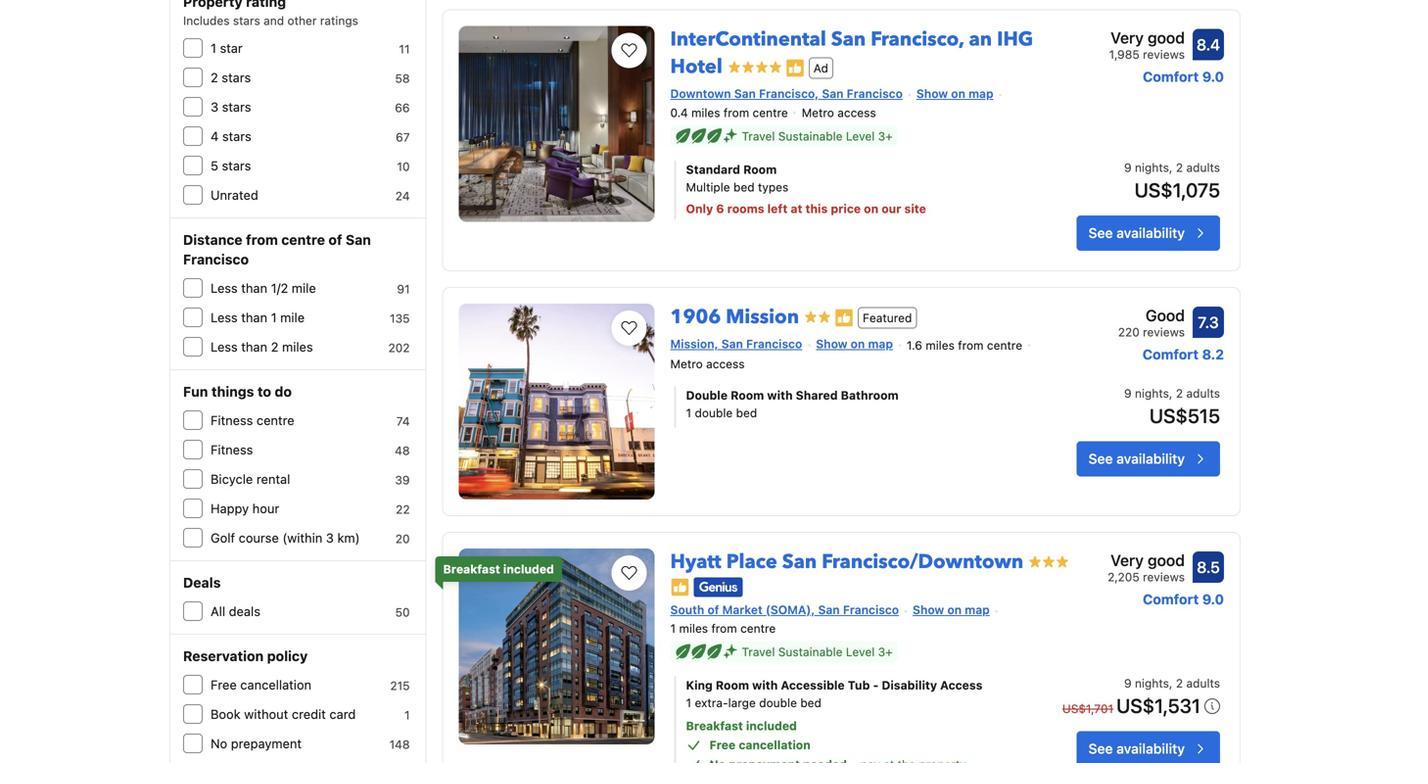 Task type: describe. For each thing, give the bounding box(es) containing it.
show for 1906 mission
[[816, 337, 848, 351]]

1 for 1 star
[[211, 41, 216, 55]]

0 horizontal spatial included
[[503, 562, 554, 576]]

fitness centre
[[211, 413, 295, 428]]

67
[[396, 130, 410, 144]]

site
[[905, 202, 927, 216]]

us$1,075
[[1135, 178, 1221, 201]]

hotel
[[671, 54, 723, 81]]

prepayment
[[231, 736, 302, 751]]

9 for intercontinental san francisco, an ihg hotel
[[1125, 161, 1132, 174]]

3+ for san
[[878, 645, 893, 659]]

48
[[395, 444, 410, 458]]

south of market (soma), san francisco
[[671, 603, 899, 617]]

travel for san
[[742, 129, 775, 143]]

travel sustainable level 3+ for san
[[742, 129, 893, 143]]

room for intercontinental
[[744, 163, 777, 176]]

7.3
[[1198, 313, 1219, 332]]

happy
[[211, 501, 249, 516]]

bicycle rental
[[211, 472, 290, 486]]

very for intercontinental san francisco, an ihg hotel
[[1111, 29, 1144, 47]]

at
[[791, 202, 803, 216]]

double room with shared bathroom link
[[686, 387, 1017, 404]]

centre down do
[[257, 413, 295, 428]]

on for san
[[952, 87, 966, 101]]

3 9 from the top
[[1125, 677, 1132, 690]]

0 vertical spatial free cancellation
[[211, 677, 312, 692]]

hour
[[252, 501, 279, 516]]

ad
[[814, 61, 829, 75]]

1 for 1 miles from centre
[[671, 622, 676, 636]]

all
[[211, 604, 225, 619]]

1 vertical spatial comfort
[[1143, 346, 1199, 363]]

show on map for hyatt place san francisco/downtown
[[913, 603, 990, 617]]

3 adults from the top
[[1187, 677, 1221, 690]]

adults for 1906 mission
[[1187, 387, 1221, 400]]

hyatt place san francisco/downtown link
[[671, 541, 1024, 576]]

see availability link for an
[[1077, 216, 1221, 251]]

access inside 1.6 miles from centre metro access
[[706, 357, 745, 371]]

0 vertical spatial 3
[[211, 99, 219, 114]]

9 nights , 2 adults us$1,075
[[1125, 161, 1221, 201]]

1 inside double room with shared bathroom 1 double bed
[[686, 406, 692, 420]]

1 horizontal spatial cancellation
[[739, 738, 811, 752]]

downtown
[[671, 87, 731, 101]]

south
[[671, 603, 705, 617]]

francisco/downtown
[[822, 549, 1024, 576]]

bed inside standard  room multiple bed types only 6 rooms left at this price on our site
[[734, 180, 755, 194]]

show for hyatt place san francisco/downtown
[[913, 603, 945, 617]]

less for less than 2 miles
[[211, 339, 238, 354]]

0 vertical spatial access
[[838, 106, 876, 120]]

1 horizontal spatial this property is part of our preferred partner programme. it is committed to providing commendable service and good value. it will pay us a higher commission if you make a booking. image
[[835, 308, 854, 328]]

an
[[969, 26, 993, 53]]

and
[[264, 14, 284, 27]]

access
[[941, 679, 983, 692]]

mission, san francisco
[[671, 337, 803, 351]]

2 stars
[[211, 70, 251, 85]]

extra-
[[695, 696, 729, 710]]

2 availability from the top
[[1117, 451, 1185, 467]]

hyatt place san francisco/downtown
[[671, 549, 1024, 576]]

8.5
[[1197, 558, 1221, 577]]

mile for less than 1/2 mile
[[292, 281, 316, 295]]

show on map for intercontinental san francisco, an ihg hotel
[[917, 87, 994, 101]]

mission
[[726, 304, 799, 331]]

us$1,701
[[1063, 702, 1114, 716]]

66
[[395, 101, 410, 115]]

1906 mission link
[[671, 296, 799, 331]]

stars for 2
[[222, 70, 251, 85]]

francisco down hyatt place san francisco/downtown
[[843, 603, 899, 617]]

san inside intercontinental san francisco, an ihg hotel
[[832, 26, 866, 53]]

reviews for intercontinental san francisco, an ihg hotel
[[1143, 48, 1185, 61]]

market
[[723, 603, 763, 617]]

fun things to do
[[183, 384, 292, 400]]

, for 1906 mission
[[1170, 387, 1173, 400]]

8.4
[[1197, 35, 1221, 54]]

card
[[330, 707, 356, 722]]

0.4 miles from centre
[[671, 106, 788, 120]]

9.0 for intercontinental san francisco, an ihg hotel
[[1203, 69, 1225, 85]]

91
[[397, 282, 410, 296]]

0 horizontal spatial free
[[211, 677, 237, 692]]

from for 0.4 miles from centre
[[724, 106, 750, 120]]

stars for 4
[[222, 129, 252, 144]]

0 horizontal spatial this property is part of our preferred partner programme. it is committed to providing commendable service and good value. it will pay us a higher commission if you make a booking. image
[[671, 577, 690, 597]]

stars for 3
[[222, 99, 251, 114]]

5
[[211, 158, 218, 173]]

bathroom
[[841, 389, 899, 402]]

types
[[758, 180, 789, 194]]

less for less than 1/2 mile
[[211, 281, 238, 295]]

metro access
[[802, 106, 876, 120]]

without
[[244, 707, 288, 722]]

from for 1.6 miles from centre metro access
[[958, 338, 984, 352]]

downtown san francisco, san francisco
[[671, 87, 903, 101]]

on for mission
[[851, 337, 865, 351]]

centre for 1 miles from centre
[[741, 622, 776, 636]]

74
[[396, 414, 410, 428]]

58
[[395, 72, 410, 85]]

4 stars
[[211, 129, 252, 144]]

us$1,531
[[1117, 694, 1201, 717]]

215
[[390, 679, 410, 693]]

5 stars
[[211, 158, 251, 173]]

large
[[729, 696, 756, 710]]

than for 1
[[241, 310, 268, 325]]

to
[[258, 384, 271, 400]]

9 for 1906 mission
[[1125, 387, 1132, 400]]

on for place
[[948, 603, 962, 617]]

220
[[1119, 325, 1140, 339]]

3+ for francisco,
[[878, 129, 893, 143]]

this
[[806, 202, 828, 216]]

0 horizontal spatial breakfast
[[443, 562, 500, 576]]

reservation
[[183, 648, 264, 664]]

comfort for an
[[1143, 69, 1199, 85]]

scored 7.3 element
[[1193, 307, 1225, 338]]

1906
[[671, 304, 721, 331]]

king room with accessible tub - disability access
[[686, 679, 983, 692]]

things
[[212, 384, 254, 400]]

with for accessible
[[753, 679, 778, 692]]

6
[[716, 202, 725, 216]]

1/2
[[271, 281, 288, 295]]

148
[[390, 738, 410, 751]]

1 for 1
[[405, 708, 410, 722]]

1 horizontal spatial free cancellation
[[710, 738, 811, 752]]

1 horizontal spatial of
[[708, 603, 720, 617]]

miles for 1
[[679, 622, 708, 636]]

0.4
[[671, 106, 688, 120]]

price
[[831, 202, 861, 216]]

rooms
[[728, 202, 765, 216]]

francisco, for san
[[759, 87, 819, 101]]

ratings
[[320, 14, 359, 27]]

from for 1 miles from centre
[[712, 622, 737, 636]]

1 for 1 extra-large double bed breakfast included
[[686, 696, 692, 710]]

good
[[1146, 306, 1185, 325]]

intercontinental san francisco, an ihg hotel
[[671, 26, 1034, 81]]

hyatt place san francisco/downtown image
[[459, 549, 655, 745]]

no prepayment
[[211, 736, 302, 751]]

accessible
[[781, 679, 845, 692]]

adults for intercontinental san francisco, an ihg hotel
[[1187, 161, 1221, 174]]

202
[[388, 341, 410, 355]]

book without credit card
[[211, 707, 356, 722]]

1 horizontal spatial metro
[[802, 106, 835, 120]]

included inside '1 extra-large double bed breakfast included'
[[746, 719, 797, 733]]

availability for francisco/downtown
[[1117, 741, 1185, 757]]

policy
[[267, 648, 308, 664]]

metro inside 1.6 miles from centre metro access
[[671, 357, 703, 371]]



Task type: locate. For each thing, give the bounding box(es) containing it.
than up less than 2 miles
[[241, 310, 268, 325]]

of
[[329, 232, 342, 248], [708, 603, 720, 617]]

adults up us$1,075
[[1187, 161, 1221, 174]]

centre
[[753, 106, 788, 120], [281, 232, 325, 248], [987, 338, 1023, 352], [257, 413, 295, 428], [741, 622, 776, 636]]

1 down 215
[[405, 708, 410, 722]]

bed inside double room with shared bathroom 1 double bed
[[736, 406, 757, 420]]

2 9 from the top
[[1125, 387, 1132, 400]]

travel down 0.4 miles from centre
[[742, 129, 775, 143]]

multiple
[[686, 180, 730, 194]]

cancellation up 'book without credit card'
[[240, 677, 312, 692]]

miles for 0.4
[[692, 106, 721, 120]]

, for intercontinental san francisco, an ihg hotel
[[1170, 161, 1173, 174]]

than for 1/2
[[241, 281, 268, 295]]

place
[[727, 549, 778, 576]]

availability
[[1117, 225, 1185, 241], [1117, 451, 1185, 467], [1117, 741, 1185, 757]]

san
[[832, 26, 866, 53], [735, 87, 756, 101], [822, 87, 844, 101], [346, 232, 371, 248], [722, 337, 743, 351], [783, 549, 817, 576], [819, 603, 840, 617]]

1 vertical spatial metro
[[671, 357, 703, 371]]

all deals
[[211, 604, 261, 619]]

2 vertical spatial nights
[[1135, 677, 1170, 690]]

see availability down us$1,075
[[1089, 225, 1185, 241]]

level for francisco,
[[846, 129, 875, 143]]

adults inside 9 nights , 2 adults us$515
[[1187, 387, 1221, 400]]

reviews inside very good 1,985 reviews
[[1143, 48, 1185, 61]]

0 vertical spatial comfort 9.0
[[1143, 69, 1225, 85]]

map
[[969, 87, 994, 101], [869, 337, 893, 351], [965, 603, 990, 617]]

centre inside 1.6 miles from centre metro access
[[987, 338, 1023, 352]]

1 vertical spatial level
[[846, 645, 875, 659]]

room right double
[[731, 389, 764, 402]]

sustainable for place
[[779, 645, 843, 659]]

2 vertical spatial map
[[965, 603, 990, 617]]

0 vertical spatial free
[[211, 677, 237, 692]]

2 see availability from the top
[[1089, 451, 1185, 467]]

travel down 1 miles from centre
[[742, 645, 775, 659]]

travel for place
[[742, 645, 775, 659]]

1 vertical spatial see availability
[[1089, 451, 1185, 467]]

1 nights from the top
[[1135, 161, 1170, 174]]

map for 1906 mission
[[869, 337, 893, 351]]

1 vertical spatial travel
[[742, 645, 775, 659]]

show on map down featured
[[816, 337, 893, 351]]

1 level from the top
[[846, 129, 875, 143]]

0 vertical spatial see availability
[[1089, 225, 1185, 241]]

0 horizontal spatial free cancellation
[[211, 677, 312, 692]]

good inside very good 2,205 reviews
[[1148, 551, 1185, 570]]

from inside 1.6 miles from centre metro access
[[958, 338, 984, 352]]

0 vertical spatial good
[[1148, 29, 1185, 47]]

free cancellation
[[211, 677, 312, 692], [710, 738, 811, 752]]

see availability for francisco/downtown
[[1089, 741, 1185, 757]]

good left 8.4
[[1148, 29, 1185, 47]]

see availability down 9 nights , 2 adults us$515
[[1089, 451, 1185, 467]]

francisco, inside intercontinental san francisco, an ihg hotel
[[871, 26, 964, 53]]

2 very from the top
[[1111, 551, 1144, 570]]

francisco up metro access
[[847, 87, 903, 101]]

comfort 9.0 down the scored 8.5 element on the bottom right
[[1143, 591, 1225, 607]]

0 vertical spatial reviews
[[1143, 48, 1185, 61]]

0 horizontal spatial double
[[695, 406, 733, 420]]

-
[[873, 679, 879, 692]]

francisco, for an
[[871, 26, 964, 53]]

miles down downtown
[[692, 106, 721, 120]]

show on map for 1906 mission
[[816, 337, 893, 351]]

very up 2,205
[[1111, 551, 1144, 570]]

1 vertical spatial show on map
[[816, 337, 893, 351]]

stars left and on the left top
[[233, 14, 260, 27]]

very good element for hyatt place san francisco/downtown
[[1108, 549, 1185, 572]]

9 inside "9 nights , 2 adults us$1,075"
[[1125, 161, 1132, 174]]

3 stars
[[211, 99, 251, 114]]

0 vertical spatial of
[[329, 232, 342, 248]]

3 see availability from the top
[[1089, 741, 1185, 757]]

2 level from the top
[[846, 645, 875, 659]]

2 for 9 nights , 2 adults us$515
[[1176, 387, 1184, 400]]

2 fitness from the top
[[211, 442, 253, 457]]

2 less from the top
[[211, 310, 238, 325]]

0 vertical spatial 9.0
[[1203, 69, 1225, 85]]

with for shared
[[768, 389, 793, 402]]

reviews right 1,985
[[1143, 48, 1185, 61]]

0 vertical spatial travel sustainable level 3+
[[742, 129, 893, 143]]

1 travel from the top
[[742, 129, 775, 143]]

see availability link down us$515
[[1077, 442, 1221, 477]]

availability down us$1,531
[[1117, 741, 1185, 757]]

1 vertical spatial less
[[211, 310, 238, 325]]

0 vertical spatial nights
[[1135, 161, 1170, 174]]

0 vertical spatial ,
[[1170, 161, 1173, 174]]

2 vertical spatial comfort
[[1143, 591, 1199, 607]]

reviews inside good 220 reviews
[[1143, 325, 1185, 339]]

2 up us$1,075
[[1176, 161, 1184, 174]]

1 fitness from the top
[[211, 413, 253, 428]]

very good 2,205 reviews
[[1108, 551, 1185, 584]]

0 vertical spatial see availability link
[[1077, 216, 1221, 251]]

3 , from the top
[[1170, 677, 1173, 690]]

only
[[686, 202, 713, 216]]

1 vertical spatial very
[[1111, 551, 1144, 570]]

from down market
[[712, 622, 737, 636]]

0 vertical spatial show on map
[[917, 87, 994, 101]]

francisco down "mission" on the right
[[747, 337, 803, 351]]

very good element for intercontinental san francisco, an ihg hotel
[[1110, 26, 1185, 50]]

ihg
[[997, 26, 1034, 53]]

show down intercontinental san francisco, an ihg hotel
[[917, 87, 948, 101]]

fitness for fitness centre
[[211, 413, 253, 428]]

1 horizontal spatial 3
[[326, 531, 334, 545]]

1 adults from the top
[[1187, 161, 1221, 174]]

level for san
[[846, 645, 875, 659]]

show on map down an
[[917, 87, 994, 101]]

2 inside "9 nights , 2 adults us$1,075"
[[1176, 161, 1184, 174]]

2 for 9 nights , 2 adults us$1,075
[[1176, 161, 1184, 174]]

1 availability from the top
[[1117, 225, 1185, 241]]

1 star
[[211, 41, 243, 55]]

24
[[396, 189, 410, 203]]

1 travel sustainable level 3+ from the top
[[742, 129, 893, 143]]

see availability link
[[1077, 216, 1221, 251], [1077, 442, 1221, 477], [1077, 732, 1221, 763]]

9
[[1125, 161, 1132, 174], [1125, 387, 1132, 400], [1125, 677, 1132, 690]]

level down metro access
[[846, 129, 875, 143]]

room up large
[[716, 679, 750, 692]]

bicycle
[[211, 472, 253, 486]]

less than 1 mile
[[211, 310, 305, 325]]

francisco
[[847, 87, 903, 101], [183, 251, 249, 267], [747, 337, 803, 351], [843, 603, 899, 617]]

1 , from the top
[[1170, 161, 1173, 174]]

0 vertical spatial than
[[241, 281, 268, 295]]

comfort 8.2
[[1143, 346, 1225, 363]]

0 vertical spatial sustainable
[[779, 129, 843, 143]]

3 up 4
[[211, 99, 219, 114]]

9 nights , 2 adults
[[1125, 677, 1221, 690]]

11
[[399, 42, 410, 56]]

double
[[686, 389, 728, 402]]

very inside very good 1,985 reviews
[[1111, 29, 1144, 47]]

book
[[211, 707, 241, 722]]

, up us$1,075
[[1170, 161, 1173, 174]]

2 adults from the top
[[1187, 387, 1221, 400]]

comfort 9.0 down 8.4
[[1143, 69, 1225, 85]]

0 vertical spatial 3+
[[878, 129, 893, 143]]

good left 8.5
[[1148, 551, 1185, 570]]

sustainable
[[779, 129, 843, 143], [779, 645, 843, 659]]

3 than from the top
[[241, 339, 268, 354]]

with inside king room with accessible tub - disability access link
[[753, 679, 778, 692]]

1 vertical spatial francisco,
[[759, 87, 819, 101]]

map for intercontinental san francisco, an ihg hotel
[[969, 87, 994, 101]]

centre for 1.6 miles from centre metro access
[[987, 338, 1023, 352]]

2 vertical spatial reviews
[[1143, 570, 1185, 584]]

room
[[744, 163, 777, 176], [731, 389, 764, 402], [716, 679, 750, 692]]

fitness up bicycle at the left bottom of page
[[211, 442, 253, 457]]

1 vertical spatial included
[[746, 719, 797, 733]]

with left shared
[[768, 389, 793, 402]]

centre inside distance from centre of san francisco
[[281, 232, 325, 248]]

2 vertical spatial availability
[[1117, 741, 1185, 757]]

1 sustainable from the top
[[779, 129, 843, 143]]

stars down star
[[222, 70, 251, 85]]

standard  room link
[[686, 161, 1017, 178]]

shared
[[796, 389, 838, 402]]

comfort for francisco/downtown
[[1143, 591, 1199, 607]]

intercontinental san francisco, an ihg hotel image
[[459, 26, 655, 222]]

0 vertical spatial francisco,
[[871, 26, 964, 53]]

double inside '1 extra-large double bed breakfast included'
[[759, 696, 797, 710]]

very for hyatt place san francisco/downtown
[[1111, 551, 1144, 570]]

see availability down us$1,531
[[1089, 741, 1185, 757]]

metro down mission, at the top
[[671, 357, 703, 371]]

0 vertical spatial room
[[744, 163, 777, 176]]

1 vertical spatial good
[[1148, 551, 1185, 570]]

1 vertical spatial reviews
[[1143, 325, 1185, 339]]

bed
[[734, 180, 755, 194], [736, 406, 757, 420], [801, 696, 822, 710]]

on inside standard  room multiple bed types only 6 rooms left at this price on our site
[[864, 202, 879, 216]]

distance from centre of san francisco
[[183, 232, 371, 267]]

2 comfort 9.0 from the top
[[1143, 591, 1225, 607]]

less than 1/2 mile
[[211, 281, 316, 295]]

breakfast inside '1 extra-large double bed breakfast included'
[[686, 719, 743, 733]]

map for hyatt place san francisco/downtown
[[965, 603, 990, 617]]

9.0
[[1203, 69, 1225, 85], [1203, 591, 1225, 607]]

francisco, down the ad
[[759, 87, 819, 101]]

availability down us$515
[[1117, 451, 1185, 467]]

2 inside 9 nights , 2 adults us$515
[[1176, 387, 1184, 400]]

happy hour
[[211, 501, 279, 516]]

2 3+ from the top
[[878, 645, 893, 659]]

sustainable for san
[[779, 129, 843, 143]]

2 sustainable from the top
[[779, 645, 843, 659]]

francisco, left an
[[871, 26, 964, 53]]

nights up us$1,531
[[1135, 677, 1170, 690]]

miles inside 1.6 miles from centre metro access
[[926, 338, 955, 352]]

3 see availability link from the top
[[1077, 732, 1221, 763]]

bed up rooms
[[734, 180, 755, 194]]

1 than from the top
[[241, 281, 268, 295]]

2 vertical spatial than
[[241, 339, 268, 354]]

stars right 5
[[222, 158, 251, 173]]

map down an
[[969, 87, 994, 101]]

2 9.0 from the top
[[1203, 591, 1225, 607]]

1 vertical spatial double
[[759, 696, 797, 710]]

nights inside "9 nights , 2 adults us$1,075"
[[1135, 161, 1170, 174]]

2 travel sustainable level 3+ from the top
[[742, 645, 893, 659]]

1,985
[[1110, 48, 1140, 61]]

0 vertical spatial double
[[695, 406, 733, 420]]

1 vertical spatial see availability link
[[1077, 442, 1221, 477]]

double inside double room with shared bathroom 1 double bed
[[695, 406, 733, 420]]

includes stars and other ratings
[[183, 14, 359, 27]]

nights up us$1,075
[[1135, 161, 1170, 174]]

comfort 9.0
[[1143, 69, 1225, 85], [1143, 591, 1225, 607]]

1 extra-large double bed breakfast included
[[686, 696, 822, 733]]

1 miles from centre
[[671, 622, 776, 636]]

sustainable up accessible
[[779, 645, 843, 659]]

0 vertical spatial mile
[[292, 281, 316, 295]]

2 vertical spatial room
[[716, 679, 750, 692]]

tub
[[848, 679, 870, 692]]

sustainable down metro access
[[779, 129, 843, 143]]

2 vertical spatial 9
[[1125, 677, 1132, 690]]

see availability for an
[[1089, 225, 1185, 241]]

level up "tub" on the right of the page
[[846, 645, 875, 659]]

bed down "mission, san francisco"
[[736, 406, 757, 420]]

comfort down very good 1,985 reviews
[[1143, 69, 1199, 85]]

star
[[220, 41, 243, 55]]

1 vertical spatial access
[[706, 357, 745, 371]]

very inside very good 2,205 reviews
[[1111, 551, 1144, 570]]

1.6 miles from centre metro access
[[671, 338, 1023, 371]]

course
[[239, 531, 279, 545]]

1906 mission
[[671, 304, 799, 331]]

francisco inside distance from centre of san francisco
[[183, 251, 249, 267]]

1 vertical spatial adults
[[1187, 387, 1221, 400]]

stars up '4 stars'
[[222, 99, 251, 114]]

0 vertical spatial less
[[211, 281, 238, 295]]

1 vertical spatial show
[[816, 337, 848, 351]]

see availability link down us$1,075
[[1077, 216, 1221, 251]]

0 vertical spatial fitness
[[211, 413, 253, 428]]

king room with accessible tub - disability access link
[[686, 677, 1017, 694]]

1 left star
[[211, 41, 216, 55]]

1 vertical spatial bed
[[736, 406, 757, 420]]

this property is part of our preferred partner programme. it is committed to providing commendable service and good value. it will pay us a higher commission if you make a booking. image up 1.6 miles from centre metro access
[[835, 308, 854, 328]]

very good element left 8.5
[[1108, 549, 1185, 572]]

availability down us$1,075
[[1117, 225, 1185, 241]]

san inside distance from centre of san francisco
[[346, 232, 371, 248]]

1 vertical spatial fitness
[[211, 442, 253, 457]]

free down the extra-
[[710, 738, 736, 752]]

metro
[[802, 106, 835, 120], [671, 357, 703, 371]]

22
[[396, 503, 410, 516]]

1 vertical spatial this property is part of our preferred partner programme. it is committed to providing commendable service and good value. it will pay us a higher commission if you make a booking. image
[[671, 577, 690, 597]]

1 vertical spatial free cancellation
[[710, 738, 811, 752]]

2 down "1 star"
[[211, 70, 218, 85]]

genius discounts available at this property. image
[[694, 577, 743, 597], [694, 577, 743, 597]]

fitness down things
[[211, 413, 253, 428]]

access down "mission, san francisco"
[[706, 357, 745, 371]]

very
[[1111, 29, 1144, 47], [1111, 551, 1144, 570]]

9.0 for hyatt place san francisco/downtown
[[1203, 591, 1225, 607]]

see
[[1089, 225, 1113, 241], [1089, 451, 1113, 467], [1089, 741, 1113, 757]]

good for intercontinental san francisco, an ihg hotel
[[1148, 29, 1185, 47]]

0 vertical spatial metro
[[802, 106, 835, 120]]

3 see from the top
[[1089, 741, 1113, 757]]

miles up do
[[282, 339, 313, 354]]

, inside 9 nights , 2 adults us$515
[[1170, 387, 1173, 400]]

1 see availability link from the top
[[1077, 216, 1221, 251]]

2 vertical spatial ,
[[1170, 677, 1173, 690]]

2 vertical spatial bed
[[801, 696, 822, 710]]

very good element left scored 8.4 element
[[1110, 26, 1185, 50]]

2 than from the top
[[241, 310, 268, 325]]

featured
[[863, 311, 912, 325]]

1 horizontal spatial francisco,
[[871, 26, 964, 53]]

1 less from the top
[[211, 281, 238, 295]]

2 , from the top
[[1170, 387, 1173, 400]]

from inside distance from centre of san francisco
[[246, 232, 278, 248]]

3+ up standard  room link
[[878, 129, 893, 143]]

1 reviews from the top
[[1143, 48, 1185, 61]]

good
[[1148, 29, 1185, 47], [1148, 551, 1185, 570]]

2 see from the top
[[1089, 451, 1113, 467]]

less for less than 1 mile
[[211, 310, 238, 325]]

2 travel from the top
[[742, 645, 775, 659]]

centre down market
[[741, 622, 776, 636]]

king
[[686, 679, 713, 692]]

map down francisco/downtown
[[965, 603, 990, 617]]

1 3+ from the top
[[878, 129, 893, 143]]

1 9 from the top
[[1125, 161, 1132, 174]]

2 see availability link from the top
[[1077, 442, 1221, 477]]

availability for an
[[1117, 225, 1185, 241]]

centre for 0.4 miles from centre
[[753, 106, 788, 120]]

miles for 1.6
[[926, 338, 955, 352]]

nights up us$515
[[1135, 387, 1170, 400]]

double room with shared bathroom 1 double bed
[[686, 389, 899, 420]]

nights for intercontinental san francisco, an ihg hotel
[[1135, 161, 1170, 174]]

rental
[[257, 472, 290, 486]]

less than 2 miles
[[211, 339, 313, 354]]

double down double
[[695, 406, 733, 420]]

0 vertical spatial level
[[846, 129, 875, 143]]

2 good from the top
[[1148, 551, 1185, 570]]

1 horizontal spatial free
[[710, 738, 736, 752]]

credit
[[292, 707, 326, 722]]

, inside "9 nights , 2 adults us$1,075"
[[1170, 161, 1173, 174]]

2 for 9 nights , 2 adults
[[1176, 677, 1184, 690]]

show on map down francisco/downtown
[[913, 603, 990, 617]]

1 vertical spatial than
[[241, 310, 268, 325]]

0 vertical spatial comfort
[[1143, 69, 1199, 85]]

this property is part of our preferred partner programme. it is committed to providing commendable service and good value. it will pay us a higher commission if you make a booking. image
[[835, 308, 854, 328], [671, 577, 690, 597]]

0 horizontal spatial 3
[[211, 99, 219, 114]]

adults up us$515
[[1187, 387, 1221, 400]]

0 vertical spatial very
[[1111, 29, 1144, 47]]

1 down south
[[671, 622, 676, 636]]

with inside double room with shared bathroom 1 double bed
[[768, 389, 793, 402]]

map down featured
[[869, 337, 893, 351]]

comfort down very good 2,205 reviews
[[1143, 591, 1199, 607]]

135
[[390, 312, 410, 325]]

on
[[952, 87, 966, 101], [864, 202, 879, 216], [851, 337, 865, 351], [948, 603, 962, 617]]

0 vertical spatial bed
[[734, 180, 755, 194]]

3 reviews from the top
[[1143, 570, 1185, 584]]

free down 'reservation'
[[211, 677, 237, 692]]

francisco down "distance"
[[183, 251, 249, 267]]

0 vertical spatial cancellation
[[240, 677, 312, 692]]

0 vertical spatial travel
[[742, 129, 775, 143]]

3 nights from the top
[[1135, 677, 1170, 690]]

1 vertical spatial comfort 9.0
[[1143, 591, 1225, 607]]

1 see from the top
[[1089, 225, 1113, 241]]

than left 1/2 on the left top of the page
[[241, 281, 268, 295]]

good 220 reviews
[[1119, 306, 1185, 339]]

comfort 9.0 for intercontinental san francisco, an ihg hotel
[[1143, 69, 1225, 85]]

intercontinental
[[671, 26, 827, 53]]

0 vertical spatial map
[[969, 87, 994, 101]]

good inside very good 1,985 reviews
[[1148, 29, 1185, 47]]

of inside distance from centre of san francisco
[[329, 232, 342, 248]]

0 horizontal spatial of
[[329, 232, 342, 248]]

1 inside '1 extra-large double bed breakfast included'
[[686, 696, 692, 710]]

level
[[846, 129, 875, 143], [846, 645, 875, 659]]

3 less from the top
[[211, 339, 238, 354]]

, up us$1,531
[[1170, 677, 1173, 690]]

no
[[211, 736, 227, 751]]

room inside standard  room multiple bed types only 6 rooms left at this price on our site
[[744, 163, 777, 176]]

travel sustainable level 3+ down metro access
[[742, 129, 893, 143]]

less down less than 1 mile
[[211, 339, 238, 354]]

adults inside "9 nights , 2 adults us$1,075"
[[1187, 161, 1221, 174]]

1 down king at the bottom
[[686, 696, 692, 710]]

2 vertical spatial see availability
[[1089, 741, 1185, 757]]

stars for 5
[[222, 158, 251, 173]]

1 comfort 9.0 from the top
[[1143, 69, 1225, 85]]

bed inside '1 extra-large double bed breakfast included'
[[801, 696, 822, 710]]

2 up us$515
[[1176, 387, 1184, 400]]

0 vertical spatial this property is part of our preferred partner programme. it is committed to providing commendable service and good value. it will pay us a higher commission if you make a booking. image
[[835, 308, 854, 328]]

room for 1906
[[731, 389, 764, 402]]

included
[[503, 562, 554, 576], [746, 719, 797, 733]]

show down francisco/downtown
[[913, 603, 945, 617]]

mile down 1/2 on the left top of the page
[[280, 310, 305, 325]]

0 vertical spatial with
[[768, 389, 793, 402]]

travel sustainable level 3+ for place
[[742, 645, 893, 659]]

comfort down good 220 reviews
[[1143, 346, 1199, 363]]

fitness for fitness
[[211, 442, 253, 457]]

this property is part of our preferred partner programme. it is committed to providing commendable service and good value. it will pay us a higher commission if you make a booking. image up south
[[671, 577, 690, 597]]

1 vertical spatial sustainable
[[779, 645, 843, 659]]

1 vertical spatial mile
[[280, 310, 305, 325]]

2 nights from the top
[[1135, 387, 1170, 400]]

see availability link for francisco/downtown
[[1077, 732, 1221, 763]]

1 vertical spatial free
[[710, 738, 736, 752]]

than down less than 1 mile
[[241, 339, 268, 354]]

0 horizontal spatial cancellation
[[240, 677, 312, 692]]

room inside double room with shared bathroom 1 double bed
[[731, 389, 764, 402]]

2 down less than 1 mile
[[271, 339, 279, 354]]

0 vertical spatial see
[[1089, 225, 1113, 241]]

golf
[[211, 531, 235, 545]]

unrated
[[211, 188, 258, 202]]

free cancellation down '1 extra-large double bed breakfast included'
[[710, 738, 811, 752]]

intercontinental san francisco, an ihg hotel link
[[671, 18, 1034, 81]]

stars for includes
[[233, 14, 260, 27]]

good for hyatt place san francisco/downtown
[[1148, 551, 1185, 570]]

hyatt
[[671, 549, 722, 576]]

this property is part of our preferred partner programme. it is committed to providing commendable service and good value. it will pay us a higher commission if you make a booking. image
[[786, 58, 805, 78], [786, 58, 805, 78], [835, 308, 854, 328], [671, 577, 690, 597]]

1 9.0 from the top
[[1203, 69, 1225, 85]]

1 horizontal spatial access
[[838, 106, 876, 120]]

comfort 9.0 for hyatt place san francisco/downtown
[[1143, 591, 1225, 607]]

good element
[[1119, 304, 1185, 327]]

with up large
[[753, 679, 778, 692]]

2 vertical spatial show on map
[[913, 603, 990, 617]]

from right 1.6
[[958, 338, 984, 352]]

1 down double
[[686, 406, 692, 420]]

than
[[241, 281, 268, 295], [241, 310, 268, 325], [241, 339, 268, 354]]

nights
[[1135, 161, 1170, 174], [1135, 387, 1170, 400], [1135, 677, 1170, 690]]

9.0 down 8.4
[[1203, 69, 1225, 85]]

nights inside 9 nights , 2 adults us$515
[[1135, 387, 1170, 400]]

stars
[[233, 14, 260, 27], [222, 70, 251, 85], [222, 99, 251, 114], [222, 129, 252, 144], [222, 158, 251, 173]]

1 horizontal spatial included
[[746, 719, 797, 733]]

reviews for hyatt place san francisco/downtown
[[1143, 570, 1185, 584]]

1 vertical spatial breakfast
[[686, 719, 743, 733]]

than for 2
[[241, 339, 268, 354]]

0 vertical spatial breakfast
[[443, 562, 500, 576]]

1 vertical spatial availability
[[1117, 451, 1185, 467]]

,
[[1170, 161, 1173, 174], [1170, 387, 1173, 400], [1170, 677, 1173, 690]]

scored 8.5 element
[[1193, 552, 1225, 583]]

mile for less than 1 mile
[[280, 310, 305, 325]]

3 availability from the top
[[1117, 741, 1185, 757]]

very good element
[[1110, 26, 1185, 50], [1108, 549, 1185, 572]]

2 reviews from the top
[[1143, 325, 1185, 339]]

9 inside 9 nights , 2 adults us$515
[[1125, 387, 1132, 400]]

from up less than 1/2 mile
[[246, 232, 278, 248]]

1906 mission image
[[459, 304, 655, 500]]

access
[[838, 106, 876, 120], [706, 357, 745, 371]]

1 see availability from the top
[[1089, 225, 1185, 241]]

see availability link down us$1,531
[[1077, 732, 1221, 763]]

standard  room multiple bed types only 6 rooms left at this price on our site
[[686, 163, 927, 216]]

, up us$515
[[1170, 387, 1173, 400]]

scored 8.4 element
[[1193, 29, 1225, 60]]

see for an
[[1089, 225, 1113, 241]]

miles down south
[[679, 622, 708, 636]]

centre right 1.6
[[987, 338, 1023, 352]]

2 vertical spatial adults
[[1187, 677, 1221, 690]]

9.0 down the scored 8.5 element on the bottom right
[[1203, 591, 1225, 607]]

golf course (within 3 km)
[[211, 531, 360, 545]]

0 vertical spatial show
[[917, 87, 948, 101]]

1 vertical spatial with
[[753, 679, 778, 692]]

nights for 1906 mission
[[1135, 387, 1170, 400]]

show for intercontinental san francisco, an ihg hotel
[[917, 87, 948, 101]]

very up 1,985
[[1111, 29, 1144, 47]]

10
[[397, 160, 410, 173]]

standard
[[686, 163, 741, 176]]

1 good from the top
[[1148, 29, 1185, 47]]

centre down downtown san francisco, san francisco
[[753, 106, 788, 120]]

1 down 1/2 on the left top of the page
[[271, 310, 277, 325]]

1 very from the top
[[1111, 29, 1144, 47]]

reviews inside very good 2,205 reviews
[[1143, 570, 1185, 584]]

0 horizontal spatial access
[[706, 357, 745, 371]]

1 vertical spatial 9.0
[[1203, 591, 1225, 607]]

see for francisco/downtown
[[1089, 741, 1113, 757]]

1 vertical spatial travel sustainable level 3+
[[742, 645, 893, 659]]



Task type: vqa. For each thing, say whether or not it's contained in the screenshot.
Reviews within The 'Very Good 2,205 Reviews'
yes



